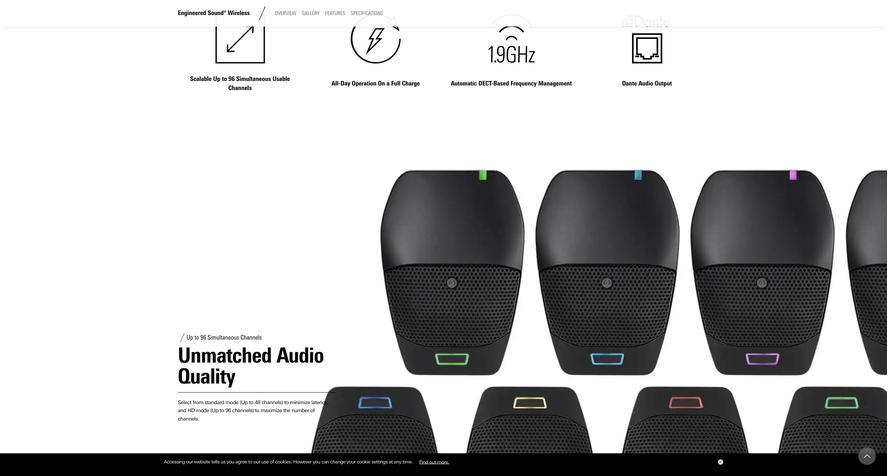 Task type: locate. For each thing, give the bounding box(es) containing it.
to right up at the left of page
[[222, 75, 227, 83]]

our left use
[[253, 460, 260, 465]]

0 vertical spatial 96
[[228, 75, 235, 83]]

1 vertical spatial 96
[[225, 408, 231, 414]]

our left website
[[186, 460, 193, 465]]

0 horizontal spatial of
[[270, 460, 274, 465]]

of
[[310, 408, 315, 414], [270, 460, 274, 465]]

on
[[378, 80, 385, 87]]

accessing our website tells us you agree to our use of cookies. however you can change your cookie settings at any time.
[[164, 460, 414, 465]]

0 horizontal spatial (up
[[210, 408, 218, 414]]

cookie
[[357, 460, 370, 465]]

1 horizontal spatial mode
[[225, 400, 238, 406]]

(up down the standard
[[210, 408, 218, 414]]

0 vertical spatial channels)
[[262, 400, 283, 406]]

usable
[[272, 75, 290, 83]]

1 vertical spatial (up
[[210, 408, 218, 414]]

96
[[228, 75, 235, 83], [225, 408, 231, 414]]

0 horizontal spatial you
[[227, 460, 234, 465]]

settings
[[372, 460, 388, 465]]

of down latency,
[[310, 408, 315, 414]]

use
[[261, 460, 269, 465]]

accessing
[[164, 460, 185, 465]]

gallery
[[302, 10, 320, 17]]

to inside scalable up to 96 simultaneous usable channels
[[222, 75, 227, 83]]

up
[[213, 75, 220, 83]]

hd
[[187, 408, 195, 414]]

find
[[419, 460, 428, 465]]

96 inside scalable up to 96 simultaneous usable channels
[[228, 75, 235, 83]]

automatic dect-based frequency management
[[451, 80, 572, 87]]

you left "can"
[[313, 460, 320, 465]]

to right "agree"
[[248, 460, 252, 465]]

(up left 48
[[240, 400, 248, 406]]

0 horizontal spatial mode
[[196, 408, 209, 414]]

day
[[341, 80, 350, 87]]

all-day operation on a full charge
[[332, 80, 420, 87]]

you right us
[[227, 460, 234, 465]]

mode right the standard
[[225, 400, 238, 406]]

audio
[[639, 80, 653, 87]]

minimize
[[290, 400, 310, 406]]

channels)
[[262, 400, 283, 406], [232, 408, 254, 414]]

to down the standard
[[220, 408, 224, 414]]

you
[[227, 460, 234, 465], [313, 460, 320, 465]]

arrow up image
[[864, 454, 870, 460]]

0 vertical spatial mode
[[225, 400, 238, 406]]

1 horizontal spatial you
[[313, 460, 320, 465]]

automatic
[[451, 80, 477, 87]]

(up
[[240, 400, 248, 406], [210, 408, 218, 414]]

charge
[[402, 80, 420, 87]]

specifications
[[351, 10, 383, 17]]

0 horizontal spatial our
[[186, 460, 193, 465]]

of right use
[[270, 460, 274, 465]]

scalable
[[190, 75, 212, 83]]

mode
[[225, 400, 238, 406], [196, 408, 209, 414]]

channels) up maximize
[[262, 400, 283, 406]]

to
[[222, 75, 227, 83], [249, 400, 253, 406], [284, 400, 289, 406], [220, 408, 224, 414], [255, 408, 259, 414], [248, 460, 252, 465]]

find out more.
[[419, 460, 449, 465]]

to up 'the'
[[284, 400, 289, 406]]

1 horizontal spatial our
[[253, 460, 260, 465]]

1 vertical spatial mode
[[196, 408, 209, 414]]

our
[[186, 460, 193, 465], [253, 460, 260, 465]]

divider line image
[[255, 6, 269, 20]]

simultaneous
[[236, 75, 271, 83]]

0 vertical spatial of
[[310, 408, 315, 414]]

engineered
[[178, 9, 206, 17]]

1 vertical spatial of
[[270, 460, 274, 465]]

1 horizontal spatial of
[[310, 408, 315, 414]]

0 horizontal spatial channels)
[[232, 408, 254, 414]]

1 horizontal spatial (up
[[240, 400, 248, 406]]

features
[[325, 10, 345, 17]]

channels) left maximize
[[232, 408, 254, 414]]

2 you from the left
[[313, 460, 320, 465]]

to left 48
[[249, 400, 253, 406]]

a
[[387, 80, 390, 87]]

overview
[[275, 10, 296, 17]]

at
[[389, 460, 393, 465]]

mode down from at the left of page
[[196, 408, 209, 414]]

select
[[178, 400, 191, 406]]

maximize
[[261, 408, 282, 414]]

scalable up to 96 simultaneous usable channels
[[190, 75, 290, 92]]

wireless
[[228, 9, 250, 17]]



Task type: vqa. For each thing, say whether or not it's contained in the screenshot.
HPS700
no



Task type: describe. For each thing, give the bounding box(es) containing it.
0 vertical spatial (up
[[240, 400, 248, 406]]

96 inside the select from standard mode (up to 48 channels) to minimize latency, and hd mode (up to 96 channels) to maximize the number of channels.
[[225, 408, 231, 414]]

48
[[255, 400, 260, 406]]

out
[[429, 460, 436, 465]]

latency,
[[311, 400, 328, 406]]

however
[[293, 460, 312, 465]]

2 our from the left
[[253, 460, 260, 465]]

all-
[[332, 80, 341, 87]]

from
[[193, 400, 203, 406]]

full
[[391, 80, 400, 87]]

to down 48
[[255, 408, 259, 414]]

management
[[538, 80, 572, 87]]

cookies.
[[275, 460, 292, 465]]

based
[[493, 80, 509, 87]]

any
[[394, 460, 401, 465]]

us
[[221, 460, 225, 465]]

1 horizontal spatial channels)
[[262, 400, 283, 406]]

sound®
[[208, 9, 226, 17]]

agree
[[235, 460, 247, 465]]

more.
[[437, 460, 449, 465]]

frequency
[[511, 80, 537, 87]]

1 vertical spatial channels)
[[232, 408, 254, 414]]

operation
[[352, 80, 376, 87]]

select from standard mode (up to 48 channels) to minimize latency, and hd mode (up to 96 channels) to maximize the number of channels.
[[178, 400, 328, 422]]

engineered sound® wireless
[[178, 9, 250, 17]]

of inside the select from standard mode (up to 48 channels) to minimize latency, and hd mode (up to 96 channels) to maximize the number of channels.
[[310, 408, 315, 414]]

the
[[283, 408, 290, 414]]

your
[[347, 460, 356, 465]]

change
[[330, 460, 345, 465]]

can
[[322, 460, 329, 465]]

1 you from the left
[[227, 460, 234, 465]]

dante
[[622, 80, 637, 87]]

time.
[[402, 460, 413, 465]]

website
[[194, 460, 210, 465]]

dect-
[[478, 80, 493, 87]]

channels
[[228, 84, 252, 92]]

standard
[[205, 400, 224, 406]]

number
[[292, 408, 309, 414]]

1 our from the left
[[186, 460, 193, 465]]

output
[[655, 80, 672, 87]]

cross image
[[719, 462, 721, 464]]

tells
[[211, 460, 219, 465]]

find out more. link
[[414, 457, 454, 468]]

channels.
[[178, 416, 199, 422]]

dante audio output
[[622, 80, 672, 87]]

and
[[178, 408, 186, 414]]



